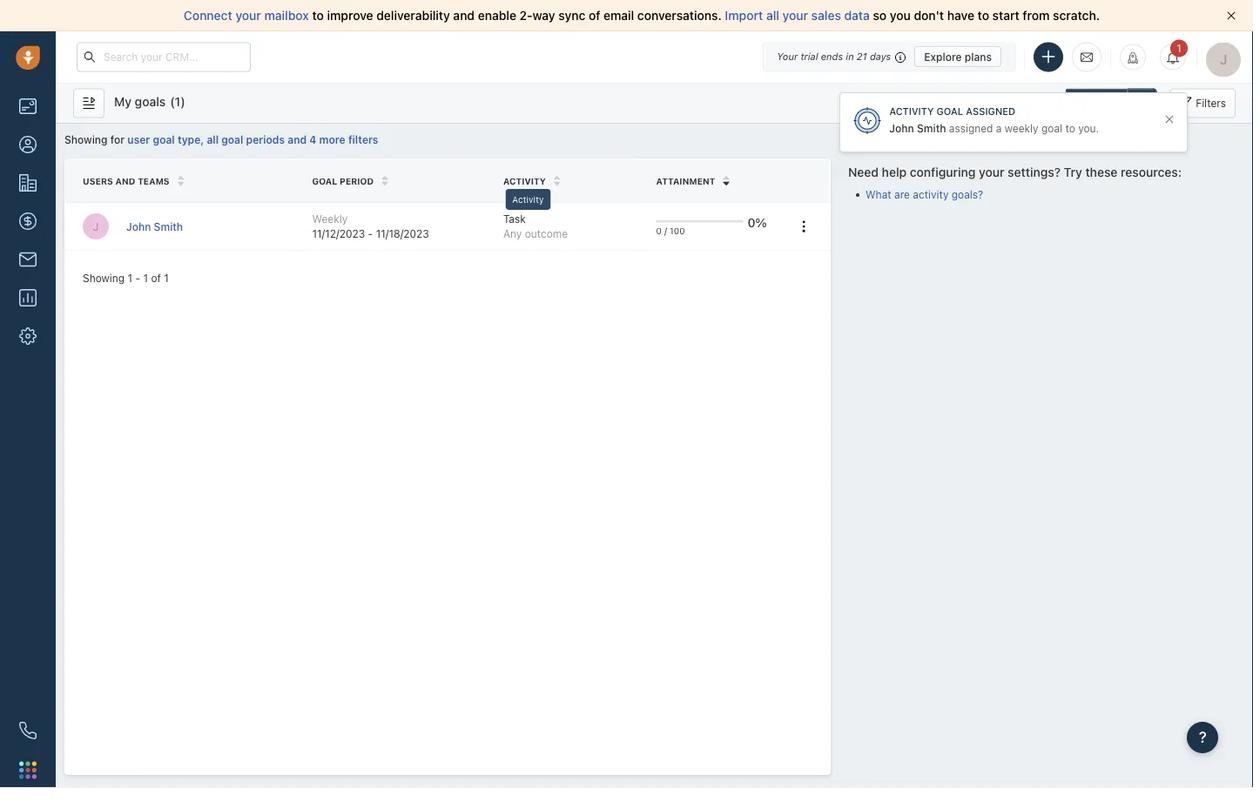 Task type: vqa. For each thing, say whether or not it's contained in the screenshot.
the Web Widget
no



Task type: describe. For each thing, give the bounding box(es) containing it.
your
[[777, 51, 798, 62]]

in
[[846, 51, 854, 62]]

so
[[873, 8, 887, 23]]

0 for 0 / 100
[[656, 226, 662, 236]]

1 vertical spatial of
[[151, 272, 161, 284]]

your trial ends in 21 days
[[777, 51, 891, 62]]

smith inside activity goal assigned john smith assigned a weekly goal to you.
[[917, 122, 947, 135]]

trial
[[801, 51, 819, 62]]

4
[[310, 134, 317, 146]]

2-
[[520, 8, 533, 23]]

for
[[110, 134, 125, 146]]

these
[[1086, 165, 1118, 179]]

1 horizontal spatial your
[[783, 8, 809, 23]]

don't
[[914, 8, 945, 23]]

0 for 0 %
[[748, 215, 756, 230]]

1 horizontal spatial and
[[288, 134, 307, 146]]

(
[[170, 95, 175, 109]]

from
[[1023, 8, 1050, 23]]

what are activity goals? link
[[866, 188, 984, 200]]

need
[[849, 165, 879, 179]]

try
[[1064, 165, 1083, 179]]

my
[[114, 95, 132, 109]]

0 horizontal spatial to
[[312, 8, 324, 23]]

filters
[[1196, 97, 1227, 109]]

weekly
[[312, 213, 348, 225]]

you.
[[1079, 122, 1100, 135]]

user
[[127, 134, 150, 146]]

start
[[993, 8, 1020, 23]]

more
[[319, 134, 346, 146]]

100
[[670, 226, 685, 236]]

users
[[83, 176, 113, 186]]

sales
[[812, 8, 842, 23]]

enable
[[478, 8, 517, 23]]

a
[[997, 122, 1002, 135]]

connect
[[184, 8, 232, 23]]

%
[[756, 215, 767, 230]]

goal inside activity goal assigned john smith assigned a weekly goal to you.
[[937, 106, 964, 117]]

sync
[[559, 8, 586, 23]]

data
[[845, 8, 870, 23]]

goal inside activity goal assigned john smith assigned a weekly goal to you.
[[1042, 122, 1063, 135]]

improve
[[327, 8, 373, 23]]

configuring
[[910, 165, 976, 179]]

users and teams
[[83, 176, 170, 186]]

resources:
[[1121, 165, 1182, 179]]

showing for showing 1 - 1 of 1
[[83, 272, 125, 284]]

add goal
[[1075, 97, 1119, 109]]

task any outcome
[[504, 213, 568, 240]]

explore plans link
[[915, 46, 1002, 67]]

0 vertical spatial all
[[767, 8, 780, 23]]

activity goal assigned john smith assigned a weekly goal to you.
[[890, 106, 1100, 135]]

activity tooltip
[[506, 189, 551, 214]]

0 %
[[748, 215, 767, 230]]

period
[[340, 176, 374, 186]]

import
[[725, 8, 763, 23]]

john inside activity goal assigned john smith assigned a weekly goal to you.
[[890, 122, 915, 135]]

help
[[882, 165, 907, 179]]

1 vertical spatial goal
[[312, 176, 337, 186]]

Search your CRM... text field
[[77, 42, 251, 72]]

assigned
[[966, 106, 1016, 117]]

filters button
[[1170, 88, 1236, 118]]

goal inside button
[[1098, 97, 1119, 109]]

to inside activity goal assigned john smith assigned a weekly goal to you.
[[1066, 122, 1076, 135]]

conversations.
[[638, 8, 722, 23]]

0 horizontal spatial your
[[236, 8, 261, 23]]

goals?
[[952, 188, 984, 200]]

- for 1
[[135, 272, 140, 284]]

assigned
[[950, 122, 994, 135]]

your inside need help configuring your settings? try these resources: what are activity goals? activity
[[979, 165, 1005, 179]]

have
[[948, 8, 975, 23]]

goal period
[[312, 176, 374, 186]]

1 link
[[1161, 40, 1188, 70]]

freshworks switcher image
[[19, 762, 37, 779]]

what
[[866, 188, 892, 200]]

way
[[533, 8, 556, 23]]

teams
[[138, 176, 170, 186]]

any
[[504, 228, 522, 240]]



Task type: locate. For each thing, give the bounding box(es) containing it.
my goals ( 1 )
[[114, 95, 185, 109]]

1 horizontal spatial -
[[368, 228, 373, 240]]

goal up assigned
[[937, 106, 964, 117]]

1 vertical spatial showing
[[83, 272, 125, 284]]

connect your mailbox link
[[184, 8, 312, 23]]

/
[[665, 226, 667, 236]]

smith
[[917, 122, 947, 135], [154, 220, 183, 233]]

goal right weekly
[[1042, 122, 1063, 135]]

weekly
[[1005, 122, 1039, 135]]

and left 4 in the left top of the page
[[288, 134, 307, 146]]

task
[[504, 213, 526, 225]]

0 vertical spatial smith
[[917, 122, 947, 135]]

phone element
[[10, 714, 45, 748]]

scratch.
[[1053, 8, 1100, 23]]

0 horizontal spatial close image
[[1166, 115, 1174, 124]]

)
[[181, 95, 185, 109]]

days
[[870, 51, 891, 62]]

goals
[[135, 95, 166, 109]]

1 horizontal spatial 0
[[748, 215, 756, 230]]

0 horizontal spatial 0
[[656, 226, 662, 236]]

what's new image
[[1127, 52, 1140, 64]]

phone image
[[19, 722, 37, 740]]

activity down days
[[890, 106, 934, 117]]

all right import
[[767, 8, 780, 23]]

0 vertical spatial and
[[453, 8, 475, 23]]

of down john smith link
[[151, 272, 161, 284]]

all right type,
[[207, 134, 219, 146]]

you
[[890, 8, 911, 23]]

to
[[312, 8, 324, 23], [978, 8, 990, 23], [1066, 122, 1076, 135]]

attainment
[[656, 176, 716, 186]]

0 horizontal spatial and
[[115, 176, 135, 186]]

21
[[857, 51, 868, 62]]

1 horizontal spatial close image
[[1228, 11, 1236, 20]]

activity inside need help configuring your settings? try these resources: what are activity goals? activity
[[513, 194, 544, 204]]

1 horizontal spatial john
[[890, 122, 915, 135]]

2 vertical spatial activity
[[513, 194, 544, 204]]

2 horizontal spatial and
[[453, 8, 475, 23]]

type,
[[178, 134, 204, 146]]

2 horizontal spatial to
[[1066, 122, 1076, 135]]

settings?
[[1008, 165, 1061, 179]]

add
[[1075, 97, 1095, 109]]

email
[[604, 8, 635, 23]]

of
[[589, 8, 601, 23], [151, 272, 161, 284]]

0 horizontal spatial john
[[126, 220, 151, 233]]

goal right add
[[1098, 97, 1119, 109]]

0 horizontal spatial all
[[207, 134, 219, 146]]

add goal button
[[1066, 88, 1128, 118]]

explore
[[925, 51, 962, 63]]

1 vertical spatial all
[[207, 134, 219, 146]]

showing left for
[[64, 134, 108, 146]]

are
[[895, 188, 910, 200]]

0 right 100
[[748, 215, 756, 230]]

1 vertical spatial and
[[288, 134, 307, 146]]

0 / 100
[[656, 226, 685, 236]]

ends
[[821, 51, 844, 62]]

plans
[[965, 51, 992, 63]]

smith inside john smith link
[[154, 220, 183, 233]]

1 vertical spatial -
[[135, 272, 140, 284]]

0 vertical spatial goal
[[937, 106, 964, 117]]

1 horizontal spatial smith
[[917, 122, 947, 135]]

showing 1 - 1 of 1
[[83, 272, 169, 284]]

your
[[236, 8, 261, 23], [783, 8, 809, 23], [979, 165, 1005, 179]]

0
[[748, 215, 756, 230], [656, 226, 662, 236]]

goal left period
[[312, 176, 337, 186]]

periods
[[246, 134, 285, 146]]

0 horizontal spatial of
[[151, 272, 161, 284]]

goal
[[1098, 97, 1119, 109], [1042, 122, 1063, 135], [153, 134, 175, 146], [221, 134, 243, 146]]

all
[[767, 8, 780, 23], [207, 134, 219, 146]]

- down john smith link
[[135, 272, 140, 284]]

- right 11/12/2023
[[368, 228, 373, 240]]

showing for showing for user goal type, all goal periods and 4 more filters
[[64, 134, 108, 146]]

connect your mailbox to improve deliverability and enable 2-way sync of email conversations. import all your sales data so you don't have to start from scratch.
[[184, 8, 1100, 23]]

-
[[368, 228, 373, 240], [135, 272, 140, 284]]

activity up the activity tooltip
[[504, 176, 546, 186]]

0 vertical spatial -
[[368, 228, 373, 240]]

your left sales
[[783, 8, 809, 23]]

smith down teams at the left of the page
[[154, 220, 183, 233]]

goal right user
[[153, 134, 175, 146]]

activity up task
[[513, 194, 544, 204]]

activity
[[890, 106, 934, 117], [504, 176, 546, 186], [513, 194, 544, 204]]

0 horizontal spatial smith
[[154, 220, 183, 233]]

goal
[[937, 106, 964, 117], [312, 176, 337, 186]]

1 vertical spatial activity
[[504, 176, 546, 186]]

j
[[93, 220, 99, 233]]

your up goals?
[[979, 165, 1005, 179]]

john up help
[[890, 122, 915, 135]]

11/12/2023
[[312, 228, 365, 240]]

import all your sales data link
[[725, 8, 873, 23]]

0 horizontal spatial goal
[[312, 176, 337, 186]]

to left the "you." at the right top of page
[[1066, 122, 1076, 135]]

showing down j
[[83, 272, 125, 284]]

to right mailbox
[[312, 8, 324, 23]]

1 vertical spatial smith
[[154, 220, 183, 233]]

0 vertical spatial activity
[[890, 106, 934, 117]]

- inside weekly 11/12/2023 - 11/18/2023
[[368, 228, 373, 240]]

2 vertical spatial and
[[115, 176, 135, 186]]

activity inside activity goal assigned john smith assigned a weekly goal to you.
[[890, 106, 934, 117]]

user goal type, all goal periods and 4 more filters link
[[127, 134, 379, 146]]

goal left periods
[[221, 134, 243, 146]]

need help configuring your settings? try these resources: what are activity goals? activity
[[513, 165, 1182, 204]]

close image
[[1228, 11, 1236, 20], [1166, 115, 1174, 124]]

1 horizontal spatial all
[[767, 8, 780, 23]]

1 horizontal spatial goal
[[937, 106, 964, 117]]

john smith
[[126, 220, 183, 233]]

activity for activity
[[504, 176, 546, 186]]

john right j
[[126, 220, 151, 233]]

filters
[[348, 134, 379, 146]]

your left mailbox
[[236, 8, 261, 23]]

and right users
[[115, 176, 135, 186]]

0 vertical spatial john
[[890, 122, 915, 135]]

send email image
[[1081, 50, 1093, 64]]

2 horizontal spatial your
[[979, 165, 1005, 179]]

mailbox
[[264, 8, 309, 23]]

- for 11/18/2023
[[368, 228, 373, 240]]

outcome
[[525, 228, 568, 240]]

deliverability
[[377, 8, 450, 23]]

0 left /
[[656, 226, 662, 236]]

activity for activity goal assigned john smith assigned a weekly goal to you.
[[890, 106, 934, 117]]

and left enable
[[453, 8, 475, 23]]

0 vertical spatial showing
[[64, 134, 108, 146]]

activity
[[913, 188, 949, 200]]

showing
[[64, 134, 108, 146], [83, 272, 125, 284]]

weekly 11/12/2023 - 11/18/2023
[[312, 213, 429, 240]]

showing for user goal type, all goal periods and 4 more filters
[[64, 134, 379, 146]]

explore plans
[[925, 51, 992, 63]]

1 vertical spatial john
[[126, 220, 151, 233]]

1 vertical spatial close image
[[1166, 115, 1174, 124]]

1
[[1177, 42, 1182, 54], [175, 95, 181, 109], [128, 272, 133, 284], [143, 272, 148, 284], [164, 272, 169, 284]]

smith left assigned
[[917, 122, 947, 135]]

0 vertical spatial close image
[[1228, 11, 1236, 20]]

1 horizontal spatial of
[[589, 8, 601, 23]]

11/18/2023
[[376, 228, 429, 240]]

0 horizontal spatial -
[[135, 272, 140, 284]]

1 horizontal spatial to
[[978, 8, 990, 23]]

of right sync
[[589, 8, 601, 23]]

0 vertical spatial of
[[589, 8, 601, 23]]

to left the start
[[978, 8, 990, 23]]

john smith link
[[126, 219, 183, 234]]



